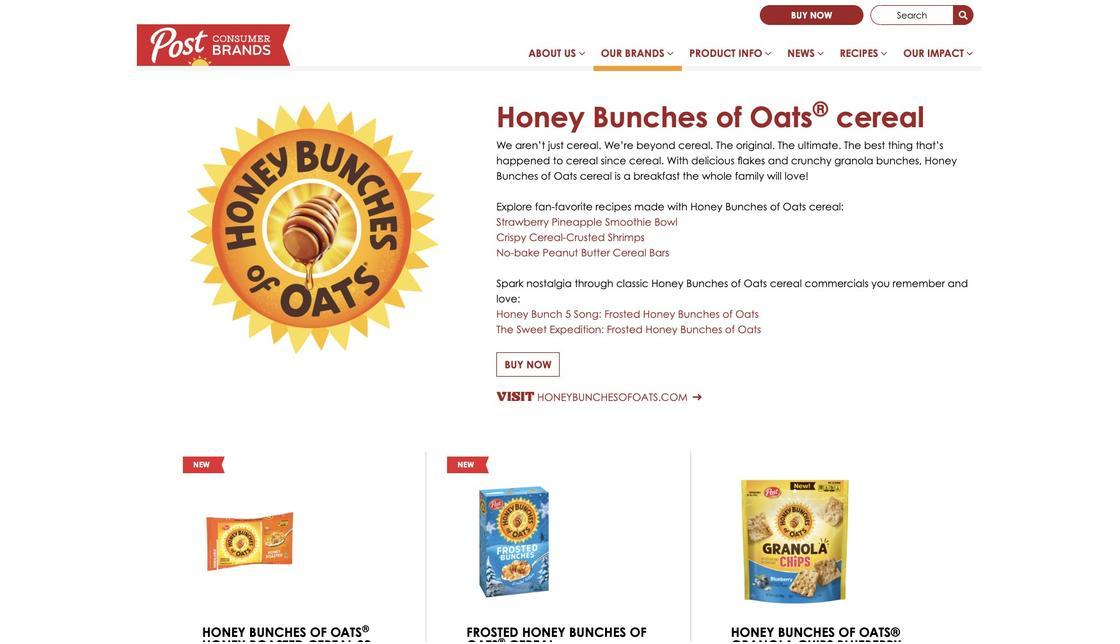 Task type: describe. For each thing, give the bounding box(es) containing it.
the up the granola
[[844, 139, 861, 152]]

we're
[[604, 139, 634, 152]]

buy now button
[[496, 353, 560, 377]]

whole
[[702, 170, 732, 183]]

honey inside explore fan-favorite recipes made with honey bunches of oats cereal: strawberry pineapple smoothie bowl crispy cereal-crusted shrimps no-bake peanut butter cereal bars
[[690, 200, 723, 213]]

honey bunches of oats blueberry granola chips image
[[731, 478, 859, 606]]

1 horizontal spatial cereal.
[[629, 154, 664, 167]]

sweet
[[516, 323, 547, 336]]

explore fan-favorite recipes made with honey bunches of oats cereal: strawberry pineapple smoothie bowl crispy cereal-crusted shrimps no-bake peanut butter cereal bars
[[496, 200, 844, 259]]

love!
[[785, 170, 809, 183]]

of inside the honey bunches of oats ®
[[310, 625, 327, 641]]

crunchy
[[791, 154, 832, 167]]

original.
[[736, 139, 775, 152]]

spark
[[496, 277, 524, 290]]

of inside "honey bunches of oats® granola chips blueberry"
[[839, 625, 855, 641]]

of inside frosted honey bunches of oats
[[630, 625, 647, 641]]

menu containing about us
[[521, 40, 981, 71]]

oats inside explore fan-favorite recipes made with honey bunches of oats cereal: strawberry pineapple smoothie bowl crispy cereal-crusted shrimps no-bake peanut butter cereal bars
[[783, 200, 806, 213]]

that's
[[916, 139, 943, 152]]

happened
[[496, 154, 550, 167]]

honey inside the honey bunches of oats ®
[[202, 625, 246, 641]]

Search text field
[[871, 5, 954, 25]]

recipes
[[596, 200, 631, 213]]

buy now for buy now link
[[791, 10, 832, 20]]

about
[[528, 47, 561, 59]]

ultimate.
[[798, 139, 841, 152]]

our for our impact
[[903, 47, 924, 59]]

0 vertical spatial frosted
[[604, 308, 640, 321]]

bunches inside explore fan-favorite recipes made with honey bunches of oats cereal: strawberry pineapple smoothie bowl crispy cereal-crusted shrimps no-bake peanut butter cereal bars
[[725, 200, 767, 213]]

blueberry
[[837, 637, 902, 642]]

family
[[735, 170, 764, 183]]

crispy cereal-crusted shrimps link
[[496, 231, 645, 244]]

granola
[[731, 637, 794, 642]]

the
[[683, 170, 699, 183]]

since
[[601, 154, 626, 167]]

recipes
[[840, 47, 878, 59]]

oats inside "honey bunches of oats ® cereal"
[[750, 100, 813, 134]]

® for honey bunches of oats ®
[[362, 623, 369, 635]]

remember
[[893, 277, 945, 290]]

breakfast
[[633, 170, 680, 183]]

crusted
[[566, 231, 605, 244]]

is
[[615, 170, 621, 183]]

honey bunches of oats® granola chips blueberry
[[731, 625, 902, 642]]

a
[[624, 170, 631, 183]]

butter
[[581, 247, 610, 259]]

oats inside the honey bunches of oats ®
[[330, 625, 362, 641]]

now for the buy now dropdown button
[[526, 358, 552, 371]]

and inside the we aren't just cereal. we're beyond cereal. the original. the ultimate. the best thing that's happened to cereal since cereal. with delicious flakes and crunchy granola bunches, honey bunches of oats cereal is a breakfast the whole family will love!
[[768, 154, 788, 167]]

frosted inside frosted honey bunches of oats
[[466, 625, 518, 641]]

search image
[[959, 12, 968, 20]]

of inside the we aren't just cereal. we're beyond cereal. the original. the ultimate. the best thing that's happened to cereal since cereal. with delicious flakes and crunchy granola bunches, honey bunches of oats cereal is a breakfast the whole family will love!
[[541, 170, 551, 183]]

with
[[667, 200, 688, 213]]

strawberry pineapple smoothie bowl link
[[496, 216, 678, 229]]

us
[[564, 47, 576, 59]]

thing
[[888, 139, 913, 152]]

no-bake peanut butter cereal bars link
[[496, 247, 669, 259]]

expedition:
[[550, 323, 604, 336]]

our for our brands
[[601, 47, 622, 59]]

song:
[[574, 308, 602, 321]]

of inside explore fan-favorite recipes made with honey bunches of oats cereal: strawberry pineapple smoothie bowl crispy cereal-crusted shrimps no-bake peanut butter cereal bars
[[770, 200, 780, 213]]

long arrow right image
[[693, 393, 702, 403]]

delicious
[[691, 154, 735, 167]]

bake
[[514, 247, 540, 259]]

news
[[787, 47, 815, 59]]

frosted honey bunches of oats cereal image
[[466, 478, 562, 606]]

the sweet expedition: frosted honey bunches of oats link
[[496, 323, 761, 336]]

our brands
[[601, 47, 664, 59]]

recipes link
[[832, 40, 896, 71]]

bunch
[[531, 308, 562, 321]]

classic
[[616, 277, 649, 290]]

crispy
[[496, 231, 526, 244]]

no-
[[496, 247, 514, 259]]

about us link
[[521, 40, 593, 71]]

bowl
[[654, 216, 678, 229]]

bunches,
[[876, 154, 922, 167]]

spark nostalgia through classic honey bunches of oats cereal commercials you remember and love: honey bunch 5 song: frosted honey bunches of oats the sweet expedition: frosted honey bunches of oats
[[496, 277, 968, 336]]

our brands link
[[593, 40, 682, 71]]

nostalgia
[[526, 277, 572, 290]]

of inside "honey bunches of oats ® cereal"
[[716, 100, 742, 134]]

info
[[738, 47, 762, 59]]

aren't
[[515, 139, 545, 152]]

we aren't just cereal. we're beyond cereal. the original. the ultimate. the best thing that's happened to cereal since cereal. with delicious flakes and crunchy granola bunches, honey bunches of oats cereal is a breakfast the whole family will love!
[[496, 139, 957, 183]]

honey inside the we aren't just cereal. we're beyond cereal. the original. the ultimate. the best thing that's happened to cereal since cereal. with delicious flakes and crunchy granola bunches, honey bunches of oats cereal is a breakfast the whole family will love!
[[925, 154, 957, 167]]

we
[[496, 139, 512, 152]]

through
[[575, 277, 613, 290]]



Task type: locate. For each thing, give the bounding box(es) containing it.
the
[[716, 139, 733, 152], [778, 139, 795, 152], [844, 139, 861, 152], [496, 323, 514, 336]]

our left brands
[[601, 47, 622, 59]]

1 horizontal spatial and
[[948, 277, 968, 290]]

honey bunches of oats ® cereal
[[496, 96, 924, 134]]

buy now link
[[760, 5, 863, 25]]

cereal. right just
[[567, 139, 601, 152]]

new for frosted honey bunches of oats
[[458, 460, 474, 470]]

now inside menu item
[[810, 10, 832, 20]]

1 vertical spatial ®
[[362, 623, 369, 635]]

oats inside frosted honey bunches of oats
[[466, 637, 498, 642]]

honey inside "honey bunches of oats ® cereal"
[[496, 100, 585, 134]]

buy inside dropdown button
[[505, 358, 524, 371]]

0 horizontal spatial and
[[768, 154, 788, 167]]

product info link
[[682, 40, 780, 71]]

buy now up visit
[[505, 358, 552, 371]]

honey bunches of oats ®
[[202, 623, 369, 641]]

product
[[689, 47, 736, 59]]

product info
[[689, 47, 762, 59]]

buy now inside dropdown button
[[505, 358, 552, 371]]

cereal:
[[809, 200, 844, 213]]

our left impact
[[903, 47, 924, 59]]

now down sweet
[[526, 358, 552, 371]]

0 horizontal spatial new
[[193, 460, 210, 470]]

strawberry
[[496, 216, 549, 229]]

0 vertical spatial ®
[[813, 96, 828, 122]]

cereal right to
[[566, 154, 598, 167]]

impact
[[927, 47, 964, 59]]

0 horizontal spatial ®
[[362, 623, 369, 635]]

buy now menu item
[[760, 5, 863, 25]]

0 vertical spatial and
[[768, 154, 788, 167]]

peanut
[[543, 247, 578, 259]]

new for honey bunches of oats
[[193, 460, 210, 470]]

and right remember
[[948, 277, 968, 290]]

love:
[[496, 293, 520, 305]]

oats®
[[859, 625, 900, 641]]

0 horizontal spatial now
[[526, 358, 552, 371]]

oats inside the we aren't just cereal. we're beyond cereal. the original. the ultimate. the best thing that's happened to cereal since cereal. with delicious flakes and crunchy granola bunches, honey bunches of oats cereal is a breakfast the whole family will love!
[[554, 170, 577, 183]]

cereal
[[836, 100, 924, 134], [566, 154, 598, 167], [580, 170, 612, 183], [770, 277, 802, 290]]

cereal. up delicious
[[678, 139, 713, 152]]

explore
[[496, 200, 532, 213]]

bunches
[[593, 100, 708, 134], [496, 170, 538, 183], [725, 200, 767, 213], [686, 277, 728, 290], [678, 308, 720, 321], [680, 323, 722, 336], [249, 625, 306, 641], [569, 625, 626, 641], [778, 625, 835, 641]]

cereal-
[[529, 231, 566, 244]]

honey inside "honey bunches of oats® granola chips blueberry"
[[731, 625, 774, 641]]

the left sweet
[[496, 323, 514, 336]]

1 new from the left
[[193, 460, 210, 470]]

buy for buy now link
[[791, 10, 808, 20]]

and inside 'spark nostalgia through classic honey bunches of oats cereal commercials you remember and love: honey bunch 5 song: frosted honey bunches of oats the sweet expedition: frosted honey bunches of oats'
[[948, 277, 968, 290]]

favorite
[[555, 200, 593, 213]]

oats
[[750, 100, 813, 134], [554, 170, 577, 183], [783, 200, 806, 213], [744, 277, 767, 290], [735, 308, 759, 321], [738, 323, 761, 336], [330, 625, 362, 641], [466, 637, 498, 642]]

2 new from the left
[[458, 460, 474, 470]]

you
[[871, 277, 890, 290]]

visit
[[496, 390, 534, 404]]

with
[[667, 154, 688, 167]]

brands
[[625, 47, 664, 59]]

bunches inside the honey bunches of oats ®
[[249, 625, 306, 641]]

bunches inside "honey bunches of oats® granola chips blueberry"
[[778, 625, 835, 641]]

buy
[[791, 10, 808, 20], [505, 358, 524, 371]]

1 vertical spatial buy now
[[505, 358, 552, 371]]

0 vertical spatial buy
[[791, 10, 808, 20]]

cereal. down beyond
[[629, 154, 664, 167]]

and up the will on the right of the page
[[768, 154, 788, 167]]

bunches inside "honey bunches of oats ® cereal"
[[593, 100, 708, 134]]

2 our from the left
[[903, 47, 924, 59]]

new
[[193, 460, 210, 470], [458, 460, 474, 470]]

cereal left commercials
[[770, 277, 802, 290]]

® inside the honey bunches of oats ®
[[362, 623, 369, 635]]

honey
[[496, 100, 585, 134], [925, 154, 957, 167], [690, 200, 723, 213], [651, 277, 683, 290], [496, 308, 528, 321], [643, 308, 675, 321], [646, 323, 678, 336], [202, 625, 246, 641], [522, 625, 566, 641], [731, 625, 774, 641]]

1 horizontal spatial new
[[458, 460, 474, 470]]

cereal inside 'spark nostalgia through classic honey bunches of oats cereal commercials you remember and love: honey bunch 5 song: frosted honey bunches of oats the sweet expedition: frosted honey bunches of oats'
[[770, 277, 802, 290]]

our impact
[[903, 47, 964, 59]]

0 vertical spatial now
[[810, 10, 832, 20]]

1 vertical spatial buy
[[505, 358, 524, 371]]

honey bunches of oats logo image
[[145, 102, 481, 354]]

0 horizontal spatial buy
[[505, 358, 524, 371]]

commercials
[[805, 277, 869, 290]]

fan-
[[535, 200, 555, 213]]

buy for the buy now dropdown button
[[505, 358, 524, 371]]

beyond
[[636, 139, 675, 152]]

bunches inside the we aren't just cereal. we're beyond cereal. the original. the ultimate. the best thing that's happened to cereal since cereal. with delicious flakes and crunchy granola bunches, honey bunches of oats cereal is a breakfast the whole family will love!
[[496, 170, 538, 183]]

buy up news
[[791, 10, 808, 20]]

1 horizontal spatial buy now
[[791, 10, 832, 20]]

the up delicious
[[716, 139, 733, 152]]

0 vertical spatial buy now
[[791, 10, 832, 20]]

1 vertical spatial now
[[526, 358, 552, 371]]

honey inside frosted honey bunches of oats
[[522, 625, 566, 641]]

pineapple
[[552, 216, 602, 229]]

buy inside menu item
[[791, 10, 808, 20]]

honeybunchesofoats.com
[[537, 391, 688, 404]]

cereal
[[613, 247, 646, 259]]

buy now up news
[[791, 10, 832, 20]]

made
[[634, 200, 665, 213]]

1 horizontal spatial buy
[[791, 10, 808, 20]]

frosted honey bunches of oats
[[466, 625, 647, 642]]

1 horizontal spatial ®
[[813, 96, 828, 122]]

0 horizontal spatial buy now
[[505, 358, 552, 371]]

menu
[[521, 40, 981, 71]]

1 vertical spatial frosted
[[607, 323, 643, 336]]

news link
[[780, 40, 832, 71]]

just
[[548, 139, 564, 152]]

chips
[[797, 637, 833, 642]]

® inside "honey bunches of oats ® cereal"
[[813, 96, 828, 122]]

our impact link
[[896, 40, 981, 71]]

honey bunches of oats honey roasted 32 oz bag of cereal image
[[202, 478, 298, 606]]

® for honey bunches of oats ® cereal
[[813, 96, 828, 122]]

now up news
[[810, 10, 832, 20]]

1 vertical spatial and
[[948, 277, 968, 290]]

buy now
[[791, 10, 832, 20], [505, 358, 552, 371]]

1 horizontal spatial now
[[810, 10, 832, 20]]

cereal up best
[[836, 100, 924, 134]]

1 horizontal spatial our
[[903, 47, 924, 59]]

now inside dropdown button
[[526, 358, 552, 371]]

None search field
[[871, 5, 974, 25]]

buy now for the buy now dropdown button
[[505, 358, 552, 371]]

2 horizontal spatial cereal.
[[678, 139, 713, 152]]

the up crunchy
[[778, 139, 795, 152]]

flakes
[[737, 154, 765, 167]]

buy up visit
[[505, 358, 524, 371]]

post consumer brands image
[[137, 25, 290, 66]]

our
[[601, 47, 622, 59], [903, 47, 924, 59]]

bunches inside frosted honey bunches of oats
[[569, 625, 626, 641]]

0 horizontal spatial our
[[601, 47, 622, 59]]

the inside 'spark nostalgia through classic honey bunches of oats cereal commercials you remember and love: honey bunch 5 song: frosted honey bunches of oats the sweet expedition: frosted honey bunches of oats'
[[496, 323, 514, 336]]

0 horizontal spatial cereal.
[[567, 139, 601, 152]]

®
[[813, 96, 828, 122], [362, 623, 369, 635]]

about us
[[528, 47, 576, 59]]

best
[[864, 139, 885, 152]]

granola
[[834, 154, 873, 167]]

honey bunch 5 song: frosted honey bunches of oats link
[[496, 308, 759, 321]]

now
[[810, 10, 832, 20], [526, 358, 552, 371]]

cereal inside "honey bunches of oats ® cereal"
[[836, 100, 924, 134]]

2 vertical spatial frosted
[[466, 625, 518, 641]]

buy now inside menu item
[[791, 10, 832, 20]]

cereal left is
[[580, 170, 612, 183]]

now for buy now link
[[810, 10, 832, 20]]

visit honeybunchesofoats.com
[[496, 390, 688, 404]]

smoothie
[[605, 216, 652, 229]]

5
[[565, 308, 571, 321]]

shrimps
[[608, 231, 645, 244]]

bars
[[649, 247, 669, 259]]

1 our from the left
[[601, 47, 622, 59]]

to
[[553, 154, 563, 167]]

will
[[767, 170, 782, 183]]



Task type: vqa. For each thing, say whether or not it's contained in the screenshot.
for inside the , FOR PURPOSES THAT MAY INCLUDE SITE OPERATION, ANALYTICS, ENHANCED USER EXPERIENCE, OR ADVERTISING. YOU MAY CHOOSE TO CONSENT TO OUR USE OF THESE TECHNOLOGIES, OR MANAGE YOUR OWN PREFERENCES.
no



